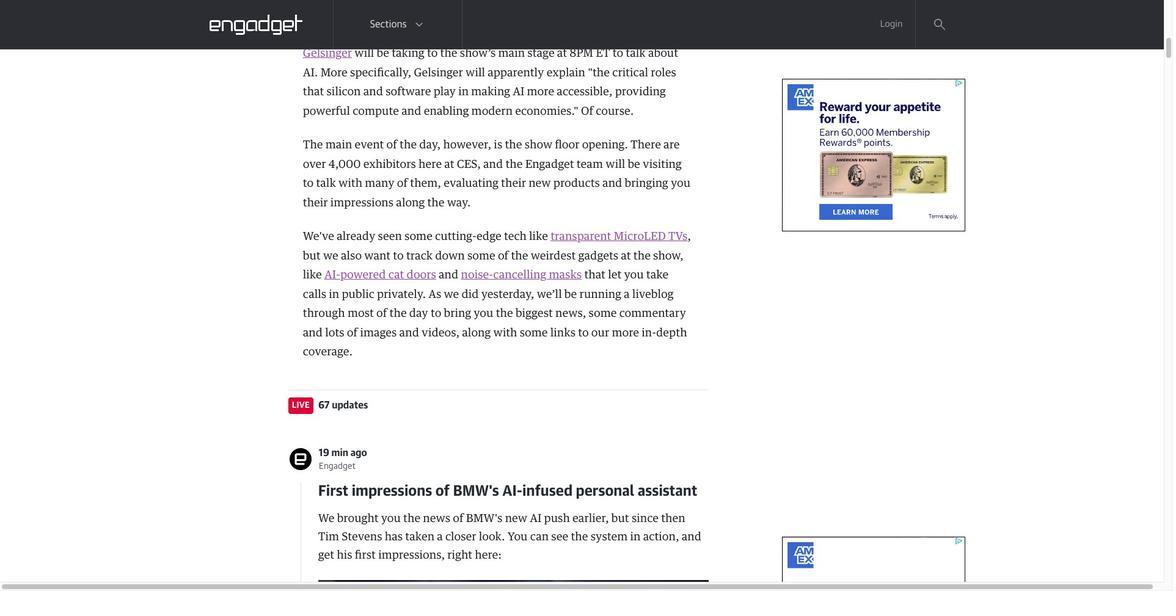 Task type: locate. For each thing, give the bounding box(es) containing it.
in inside the we brought you the news of bmw's new ai push earlier, but since then tim stevens has taken a closer look. you can see the system in action, and get his first impressions, right here:
[[631, 533, 641, 544]]

1 horizontal spatial that
[[585, 270, 606, 281]]

1 horizontal spatial at
[[557, 48, 567, 59]]

1 vertical spatial talk
[[316, 179, 336, 190]]

engadget down min
[[319, 463, 356, 472]]

1 horizontal spatial along
[[462, 328, 491, 339]]

1 horizontal spatial but
[[612, 514, 629, 525]]

1 horizontal spatial talk
[[626, 48, 646, 59]]

1 horizontal spatial main
[[499, 48, 525, 59]]

new up you
[[505, 514, 528, 525]]

will
[[340, 29, 360, 40], [355, 48, 374, 59], [466, 68, 485, 79], [606, 159, 626, 170]]

2 vertical spatial new
[[505, 514, 528, 525]]

but up system
[[612, 514, 629, 525]]

main
[[499, 48, 525, 59], [326, 140, 352, 151]]

0 horizontal spatial more
[[527, 87, 555, 98]]

0 horizontal spatial ai
[[513, 87, 525, 98]]

apparently
[[488, 68, 544, 79]]

engadget down floor
[[526, 159, 574, 170]]

a left the liveblog
[[624, 289, 630, 300]]

0 vertical spatial along
[[396, 198, 425, 209]]

to inside , but we also want to track down some of the weirdest gadgets at the show, like
[[393, 251, 404, 262]]

1 vertical spatial but
[[612, 514, 629, 525]]

explain
[[547, 68, 586, 79]]

there inside the main event of the day, however, is the show floor opening. there are over 4,000 exhibitors here at ces, and the engadget team will be visiting to talk with many of them, evaluating their new products and bringing you their impressions along the way.
[[631, 140, 661, 151]]

like up calls
[[303, 270, 322, 281]]

0 horizontal spatial with
[[339, 179, 363, 190]]

main up the apparently
[[499, 48, 525, 59]]

can
[[530, 533, 549, 544]]

event
[[355, 140, 384, 151]]

the right on
[[544, 10, 561, 21]]

1 horizontal spatial more
[[612, 328, 639, 339]]

here
[[419, 159, 442, 170]]

0 horizontal spatial ai-
[[325, 270, 340, 281]]

of down "we've already seen some cutting-edge tech like transparent microled tvs"
[[498, 251, 509, 262]]

some up the 'track'
[[405, 232, 433, 243]]

ai- up calls
[[325, 270, 340, 281]]

you
[[508, 533, 528, 544]]

will down opening.
[[606, 159, 626, 170]]

show down 'couple'
[[363, 29, 390, 40]]

but inside the we brought you the news of bmw's new ai push earlier, but since then tim stevens has taken a closer look. you can see the system in action, and get his first impressions, right here:
[[612, 514, 629, 525]]

of up news
[[436, 485, 450, 500]]

1 horizontal spatial ai-
[[503, 485, 523, 500]]

course.
[[596, 106, 634, 117]]

we right as
[[444, 289, 459, 300]]

0 vertical spatial with
[[339, 179, 363, 190]]

show
[[363, 29, 390, 40], [525, 140, 553, 151]]

their down is
[[501, 179, 526, 190]]

1 horizontal spatial with
[[494, 328, 517, 339]]

1 horizontal spatial we
[[444, 289, 459, 300]]

0 vertical spatial main
[[499, 48, 525, 59]]

be up news,
[[565, 289, 577, 300]]

2 horizontal spatial at
[[621, 251, 631, 262]]

1 vertical spatial gelsinger
[[414, 68, 463, 79]]

you inside the main event of the day, however, is the show floor opening. there are over 4,000 exhibitors here at ces, and the engadget team will be visiting to talk with many of them, evaluating their new products and bringing you their impressions along the way.
[[671, 179, 691, 190]]

0 horizontal spatial there
[[303, 10, 333, 21]]

1 vertical spatial show
[[525, 140, 553, 151]]

seen
[[378, 232, 402, 243]]

ces,
[[457, 159, 481, 170]]

1 vertical spatial more
[[612, 328, 639, 339]]

want
[[364, 251, 391, 262]]

0 vertical spatial their
[[501, 179, 526, 190]]

be inside will be taking to the show's main stage at 8pm et to talk about ai. more specifically, gelsinger will apparently explain "the critical roles that silicon and software play in making ai more accessible, providing powerful compute and enabling modern economies." of course.
[[377, 48, 389, 59]]

gelsinger
[[303, 48, 352, 59], [414, 68, 463, 79]]

more
[[527, 87, 555, 98], [612, 328, 639, 339]]

0 horizontal spatial new
[[418, 29, 440, 40]]

gelsinger up 'more'
[[303, 48, 352, 59]]

more up economies."
[[527, 87, 555, 98]]

engadget us image
[[209, 14, 302, 35]]

at right here
[[445, 159, 455, 170]]

1 vertical spatial new
[[529, 179, 551, 190]]

some down running
[[589, 309, 617, 320]]

1 horizontal spatial engadget
[[526, 159, 574, 170]]

right
[[448, 551, 473, 562]]

impressions up brought
[[352, 485, 432, 500]]

1 horizontal spatial show
[[525, 140, 553, 151]]

the inside will be taking to the show's main stage at 8pm et to talk about ai. more specifically, gelsinger will apparently explain "the critical roles that silicon and software play in making ai more accessible, providing powerful compute and enabling modern economies." of course.
[[440, 48, 458, 59]]

the down microled
[[634, 251, 651, 262]]

but down we've
[[303, 251, 321, 262]]

the up taken
[[404, 514, 421, 525]]

are up honda
[[336, 10, 352, 21]]

and
[[364, 87, 383, 98], [402, 106, 422, 117], [483, 159, 503, 170], [603, 179, 623, 190], [439, 270, 459, 281], [303, 328, 323, 339], [400, 328, 419, 339], [682, 533, 702, 544]]

and inside the we brought you the news of bmw's new ai push earlier, but since then tim stevens has taken a closer look. you can see the system in action, and get his first impressions, right here:
[[682, 533, 702, 544]]

1 vertical spatial there
[[631, 140, 661, 151]]

in right calls
[[329, 289, 339, 300]]

ai
[[513, 87, 525, 98], [530, 514, 542, 525]]

you up has in the bottom of the page
[[381, 514, 401, 525]]

bringing
[[625, 179, 669, 190]]

videos,
[[422, 328, 460, 339]]

0 horizontal spatial are
[[336, 10, 352, 21]]

economies."
[[515, 106, 579, 117]]

0 vertical spatial that
[[303, 87, 324, 98]]

play
[[434, 87, 456, 98]]

a
[[355, 10, 361, 21], [410, 29, 416, 40], [624, 289, 630, 300], [437, 533, 443, 544]]

bmw's up closer
[[453, 485, 499, 500]]

be up specifically,
[[377, 48, 389, 59]]

0 vertical spatial ai
[[513, 87, 525, 98]]

links
[[551, 328, 576, 339]]

of
[[581, 106, 594, 117]]

1 vertical spatial like
[[303, 270, 322, 281]]

gelsinger inside will be taking to the show's main stage at 8pm et to talk about ai. more specifically, gelsinger will apparently explain "the critical roles that silicon and software play in making ai more accessible, providing powerful compute and enabling modern economies." of course.
[[414, 68, 463, 79]]

of up images
[[377, 309, 387, 320]]

their up we've
[[303, 198, 328, 209]]

we
[[323, 251, 339, 262], [444, 289, 459, 300]]

min
[[332, 449, 348, 459]]

in right play
[[459, 87, 469, 98]]

talk down over
[[316, 179, 336, 190]]

with down 4,000
[[339, 179, 363, 190]]

conferences
[[463, 10, 525, 21]]

of inside , but we also want to track down some of the weirdest gadgets at the show, like
[[498, 251, 509, 262]]

and down is
[[483, 159, 503, 170]]

at down transparent microled tvs link
[[621, 251, 631, 262]]

tech
[[504, 232, 527, 243]]

1 horizontal spatial there
[[631, 140, 661, 151]]

0 horizontal spatial like
[[303, 270, 322, 281]]

action,
[[643, 533, 680, 544]]

honda will show off a new ev series link
[[303, 29, 490, 40]]

are
[[336, 10, 352, 21], [664, 140, 680, 151]]

you down 'visiting'
[[671, 179, 691, 190]]

2 vertical spatial be
[[565, 289, 577, 300]]

1 vertical spatial along
[[462, 328, 491, 339]]

providing
[[615, 87, 666, 98]]

1 vertical spatial we
[[444, 289, 459, 300]]

of up closer
[[453, 514, 464, 525]]

along down the bring
[[462, 328, 491, 339]]

specifically,
[[350, 68, 412, 79]]

depth
[[657, 328, 687, 339]]

0 horizontal spatial gelsinger
[[303, 48, 352, 59]]

advertisement region
[[782, 79, 966, 232], [782, 537, 966, 592]]

1 vertical spatial at
[[445, 159, 455, 170]]

first
[[318, 485, 349, 500]]

new left products at the top of page
[[529, 179, 551, 190]]

compute
[[353, 106, 399, 117]]

way.
[[447, 198, 471, 209]]

of right many
[[397, 179, 408, 190]]

1 vertical spatial that
[[585, 270, 606, 281]]

to right taking
[[427, 48, 438, 59]]

2 horizontal spatial be
[[628, 159, 641, 170]]

biggest
[[516, 309, 553, 320]]

2 vertical spatial in
[[631, 533, 641, 544]]

1 vertical spatial are
[[664, 140, 680, 151]]

main inside the main event of the day, however, is the show floor opening. there are over 4,000 exhibitors here at ces, and the engadget team will be visiting to talk with many of them, evaluating their new products and bringing you their impressions along the way.
[[326, 140, 352, 151]]

1 vertical spatial bmw's
[[466, 514, 503, 525]]

0 horizontal spatial that
[[303, 87, 324, 98]]

2 horizontal spatial in
[[631, 533, 641, 544]]

ai-powered cat doors and noise-cancelling masks
[[325, 270, 582, 281]]

0 vertical spatial be
[[377, 48, 389, 59]]

0 horizontal spatial show
[[363, 29, 390, 40]]

and down day
[[400, 328, 419, 339]]

you right "let"
[[624, 270, 644, 281]]

our
[[592, 328, 610, 339]]

2 advertisement region from the top
[[782, 537, 966, 592]]

talk inside will be taking to the show's main stage at 8pm et to talk about ai. more specifically, gelsinger will apparently explain "the critical roles that silicon and software play in making ai more accessible, providing powerful compute and enabling modern economies." of course.
[[626, 48, 646, 59]]

with down biggest
[[494, 328, 517, 339]]

more left in-
[[612, 328, 639, 339]]

0 vertical spatial gelsinger
[[303, 48, 352, 59]]

that down ai.
[[303, 87, 324, 98]]

main inside will be taking to the show's main stage at 8pm et to talk about ai. more specifically, gelsinger will apparently explain "the critical roles that silicon and software play in making ai more accessible, providing powerful compute and enabling modern economies." of course.
[[499, 48, 525, 59]]

ai down the apparently
[[513, 87, 525, 98]]

new inside the main event of the day, however, is the show floor opening. there are over 4,000 exhibitors here at ces, and the engadget team will be visiting to talk with many of them, evaluating their new products and bringing you their impressions along the way.
[[529, 179, 551, 190]]

show inside the main event of the day, however, is the show floor opening. there are over 4,000 exhibitors here at ces, and the engadget team will be visiting to talk with many of them, evaluating their new products and bringing you their impressions along the way.
[[525, 140, 553, 151]]

4,000
[[329, 159, 361, 170]]

will right honda
[[340, 29, 360, 40]]

look.
[[479, 533, 505, 544]]

as
[[429, 289, 442, 300]]

0 horizontal spatial at
[[445, 159, 455, 170]]

there up 'visiting'
[[631, 140, 661, 151]]

0 horizontal spatial along
[[396, 198, 425, 209]]

to right et
[[613, 48, 624, 59]]

1 horizontal spatial in
[[459, 87, 469, 98]]

67 updates
[[318, 401, 368, 411]]

1 vertical spatial advertisement region
[[782, 537, 966, 592]]

that inside will be taking to the show's main stage at 8pm et to talk about ai. more specifically, gelsinger will apparently explain "the critical roles that silicon and software play in making ai more accessible, providing powerful compute and enabling modern economies." of course.
[[303, 87, 324, 98]]

engadget inside the main event of the day, however, is the show floor opening. there are over 4,000 exhibitors here at ces, and the engadget team will be visiting to talk with many of them, evaluating their new products and bringing you their impressions along the way.
[[526, 159, 574, 170]]

at left 8pm
[[557, 48, 567, 59]]

in inside the that let you take calls in public privately. as we did yesterday, we'll be running a liveblog through most of the day to bring you the biggest news, some commentary and lots of images and videos, along with some links to our more in-depth coverage.
[[329, 289, 339, 300]]

there up honda
[[303, 10, 333, 21]]

enabling
[[424, 106, 469, 117]]

ceo
[[615, 29, 637, 40]]

liveblog
[[633, 289, 674, 300]]

main up 4,000
[[326, 140, 352, 151]]

0 vertical spatial advertisement region
[[782, 79, 966, 232]]

ai- up the we brought you the news of bmw's new ai push earlier, but since then tim stevens has taken a closer look. you can see the system in action, and get his first impressions, right here:
[[503, 485, 523, 500]]

1 horizontal spatial ai
[[530, 514, 542, 525]]

1 vertical spatial main
[[326, 140, 352, 151]]

will up specifically,
[[355, 48, 374, 59]]

intel ceo pat gelsinger
[[303, 29, 656, 59]]

edge
[[477, 232, 502, 243]]

search image
[[934, 18, 946, 31]]

0 horizontal spatial but
[[303, 251, 321, 262]]

at inside the main event of the day, however, is the show floor opening. there are over 4,000 exhibitors here at ces, and the engadget team will be visiting to talk with many of them, evaluating their new products and bringing you their impressions along the way.
[[445, 159, 455, 170]]

a down news
[[437, 533, 443, 544]]

0 horizontal spatial their
[[303, 198, 328, 209]]

to down over
[[303, 179, 314, 190]]

like
[[529, 232, 548, 243], [303, 270, 322, 281]]

are up 'visiting'
[[664, 140, 680, 151]]

to
[[427, 48, 438, 59], [613, 48, 624, 59], [303, 179, 314, 190], [393, 251, 404, 262], [431, 309, 442, 320], [578, 328, 589, 339]]

and down software
[[402, 106, 422, 117]]

for
[[613, 10, 628, 21]]

0 horizontal spatial we
[[323, 251, 339, 262]]

show left floor
[[525, 140, 553, 151]]

1 horizontal spatial be
[[565, 289, 577, 300]]

0 vertical spatial at
[[557, 48, 567, 59]]

1 horizontal spatial their
[[501, 179, 526, 190]]

be inside the that let you take calls in public privately. as we did yesterday, we'll be running a liveblog through most of the day to bring you the biggest news, some commentary and lots of images and videos, along with some links to our more in-depth coverage.
[[565, 289, 577, 300]]

0 vertical spatial impressions
[[331, 198, 394, 209]]

in
[[459, 87, 469, 98], [329, 289, 339, 300], [631, 533, 641, 544]]

to inside the main event of the day, however, is the show floor opening. there are over 4,000 exhibitors here at ces, and the engadget team will be visiting to talk with many of them, evaluating their new products and bringing you their impressions along the way.
[[303, 179, 314, 190]]

calls
[[303, 289, 327, 300]]

2 horizontal spatial new
[[529, 179, 551, 190]]

0 horizontal spatial engadget
[[319, 463, 356, 472]]

bmw's
[[453, 485, 499, 500], [466, 514, 503, 525]]

0 vertical spatial talk
[[626, 48, 646, 59]]

0 horizontal spatial in
[[329, 289, 339, 300]]

1 horizontal spatial new
[[505, 514, 528, 525]]

1 vertical spatial in
[[329, 289, 339, 300]]

2 vertical spatial at
[[621, 251, 631, 262]]

1 horizontal spatial like
[[529, 232, 548, 243]]

we left also
[[323, 251, 339, 262]]

updates
[[332, 401, 368, 411]]

0 vertical spatial in
[[459, 87, 469, 98]]

0 vertical spatial more
[[527, 87, 555, 98]]

down
[[435, 251, 465, 262]]

impressions down many
[[331, 198, 394, 209]]

0 horizontal spatial talk
[[316, 179, 336, 190]]

them,
[[410, 179, 441, 190]]

the left day, in the left of the page
[[400, 140, 417, 151]]

and down down on the top of the page
[[439, 270, 459, 281]]

of
[[401, 10, 412, 21], [387, 140, 397, 151], [397, 179, 408, 190], [498, 251, 509, 262], [377, 309, 387, 320], [347, 328, 358, 339], [436, 485, 450, 500], [453, 514, 464, 525]]

ai up can
[[530, 514, 542, 525]]

and left lots
[[303, 328, 323, 339]]

in down since
[[631, 533, 641, 544]]

1 vertical spatial engadget
[[319, 463, 356, 472]]

gelsinger up play
[[414, 68, 463, 79]]

0 vertical spatial we
[[323, 251, 339, 262]]

1 vertical spatial be
[[628, 159, 641, 170]]

bmw's up the look. on the bottom
[[466, 514, 503, 525]]

and down then
[[682, 533, 702, 544]]

at inside , but we also want to track down some of the weirdest gadgets at the show, like
[[621, 251, 631, 262]]

like right tech
[[529, 232, 548, 243]]

some up noise-
[[468, 251, 496, 262]]

0 horizontal spatial main
[[326, 140, 352, 151]]

track
[[406, 251, 433, 262]]

0 vertical spatial engadget
[[526, 159, 574, 170]]

engadget inside 19 min ago engadget
[[319, 463, 356, 472]]

be up bringing on the right top of page
[[628, 159, 641, 170]]

of left big on the left top
[[401, 10, 412, 21]]

new down big on the left top
[[418, 29, 440, 40]]

to up the 'cat'
[[393, 251, 404, 262]]

along down them,
[[396, 198, 425, 209]]

that down gadgets at the top of page
[[585, 270, 606, 281]]

0 horizontal spatial be
[[377, 48, 389, 59]]

0 vertical spatial but
[[303, 251, 321, 262]]

assistant
[[638, 485, 698, 500]]

talk up critical
[[626, 48, 646, 59]]

modern
[[472, 106, 513, 117]]

we inside , but we also want to track down some of the weirdest gadgets at the show, like
[[323, 251, 339, 262]]

1 vertical spatial ai
[[530, 514, 542, 525]]

1 vertical spatial their
[[303, 198, 328, 209]]

about
[[649, 48, 679, 59]]

1 horizontal spatial gelsinger
[[414, 68, 463, 79]]

honda
[[303, 29, 338, 40]]

the
[[544, 10, 561, 21], [440, 48, 458, 59], [400, 140, 417, 151], [505, 140, 522, 151], [506, 159, 523, 170], [428, 198, 445, 209], [511, 251, 528, 262], [634, 251, 651, 262], [390, 309, 407, 320], [496, 309, 513, 320], [404, 514, 421, 525], [571, 533, 588, 544]]

1 vertical spatial with
[[494, 328, 517, 339]]

a left 'couple'
[[355, 10, 361, 21]]

off
[[393, 29, 407, 40]]

1 vertical spatial impressions
[[352, 485, 432, 500]]

the down the ev
[[440, 48, 458, 59]]

tim
[[318, 533, 339, 544]]

1 horizontal spatial are
[[664, 140, 680, 151]]



Task type: describe. For each thing, give the bounding box(es) containing it.
of inside the we brought you the news of bmw's new ai push earlier, but since then tim stevens has taken a closer look. you can see the system in action, and get his first impressions, right here:
[[453, 514, 464, 525]]

the right see
[[571, 533, 588, 544]]

to left our
[[578, 328, 589, 339]]

sections
[[370, 20, 407, 29]]

the right is
[[505, 140, 522, 151]]

weirdest
[[531, 251, 576, 262]]

more
[[321, 68, 348, 79]]

to right day
[[431, 309, 442, 320]]

login link
[[880, 18, 903, 30]]

over
[[303, 159, 326, 170]]

team
[[577, 159, 603, 170]]

we've already seen some cutting-edge tech like transparent microled tvs
[[303, 232, 688, 243]]

since
[[632, 514, 659, 525]]

then
[[662, 514, 686, 525]]

closer
[[446, 533, 477, 544]]

a inside the that let you take calls in public privately. as we did yesterday, we'll be running a liveblog through most of the day to bring you the biggest news, some commentary and lots of images and videos, along with some links to our more in-depth coverage.
[[624, 289, 630, 300]]

ai inside will be taking to the show's main stage at 8pm et to talk about ai. more specifically, gelsinger will apparently explain "the critical roles that silicon and software play in making ai more accessible, providing powerful compute and enabling modern economies." of course.
[[513, 87, 525, 98]]

tvs
[[669, 232, 688, 243]]

a inside the we brought you the news of bmw's new ai push earlier, but since then tim stevens has taken a closer look. you can see the system in action, and get his first impressions, right here:
[[437, 533, 443, 544]]

0 vertical spatial new
[[418, 29, 440, 40]]

opening.
[[582, 140, 628, 151]]

floor
[[555, 140, 580, 151]]

19
[[319, 449, 329, 459]]

gadgets
[[579, 251, 619, 262]]

intel
[[588, 29, 612, 40]]

powerful
[[303, 106, 350, 117]]

sections button
[[333, 0, 462, 49]]

"the
[[588, 68, 610, 79]]

will down the show's
[[466, 68, 485, 79]]

at inside will be taking to the show's main stage at 8pm et to talk about ai. more specifically, gelsinger will apparently explain "the critical roles that silicon and software play in making ai more accessible, providing powerful compute and enabling modern economies." of course.
[[557, 48, 567, 59]]

1 advertisement region from the top
[[782, 79, 966, 232]]

is
[[494, 140, 503, 151]]

some inside , but we also want to track down some of the weirdest gadgets at the show, like
[[468, 251, 496, 262]]

the up "cancelling"
[[511, 251, 528, 262]]

microled
[[614, 232, 666, 243]]

in inside will be taking to the show's main stage at 8pm et to talk about ai. more specifically, gelsinger will apparently explain "the critical roles that silicon and software play in making ai more accessible, providing powerful compute and enabling modern economies." of course.
[[459, 87, 469, 98]]

images
[[360, 328, 397, 339]]

et
[[596, 48, 610, 59]]

the down them,
[[428, 198, 445, 209]]

doors
[[407, 270, 436, 281]]

lots
[[325, 328, 345, 339]]

roles
[[651, 68, 677, 79]]

and down team
[[603, 179, 623, 190]]

privately.
[[377, 289, 426, 300]]

1 vertical spatial ai-
[[503, 485, 523, 500]]

a right off
[[410, 29, 416, 40]]

has
[[385, 533, 403, 544]]

0 vertical spatial like
[[529, 232, 548, 243]]

you down did
[[474, 309, 494, 320]]

will inside the main event of the day, however, is the show floor opening. there are over 4,000 exhibitors here at ces, and the engadget team will be visiting to talk with many of them, evaluating their new products and bringing you their impressions along the way.
[[606, 159, 626, 170]]

some down biggest
[[520, 328, 548, 339]]

on
[[528, 10, 542, 21]]

silicon
[[327, 87, 361, 98]]

system
[[591, 533, 628, 544]]

brought
[[337, 514, 379, 525]]

many
[[365, 179, 395, 190]]

also
[[341, 251, 362, 262]]

more inside the that let you take calls in public privately. as we did yesterday, we'll be running a liveblog through most of the day to bring you the biggest news, some commentary and lots of images and videos, along with some links to our more in-depth coverage.
[[612, 328, 639, 339]]

the down "yesterday,"
[[496, 309, 513, 320]]

critical
[[613, 68, 649, 79]]

however,
[[443, 140, 492, 151]]

powered
[[340, 270, 386, 281]]

ev
[[443, 29, 458, 40]]

impressions,
[[378, 551, 445, 562]]

ai inside the we brought you the news of bmw's new ai push earlier, but since then tim stevens has taken a closer look. you can see the system in action, and get his first impressions, right here:
[[530, 514, 542, 525]]

the right ces,
[[506, 159, 523, 170]]

impressions inside the main event of the day, however, is the show floor opening. there are over 4,000 exhibitors here at ces, and the engadget team will be visiting to talk with many of them, evaluating their new products and bringing you their impressions along the way.
[[331, 198, 394, 209]]

0 vertical spatial ai-
[[325, 270, 340, 281]]

pat
[[640, 29, 656, 40]]

along inside the that let you take calls in public privately. as we did yesterday, we'll be running a liveblog through most of the day to bring you the biggest news, some commentary and lots of images and videos, along with some links to our more in-depth coverage.
[[462, 328, 491, 339]]

news
[[423, 514, 451, 525]]

login
[[880, 20, 903, 29]]

will be taking to the show's main stage at 8pm et to talk about ai. more specifically, gelsinger will apparently explain "the critical roles that silicon and software play in making ai more accessible, providing powerful compute and enabling modern economies." of course.
[[303, 48, 679, 117]]

most
[[348, 309, 374, 320]]

see
[[552, 533, 569, 544]]

are inside the main event of the day, however, is the show floor opening. there are over 4,000 exhibitors here at ces, and the engadget team will be visiting to talk with many of them, evaluating their new products and bringing you their impressions along the way.
[[664, 140, 680, 151]]

press
[[433, 10, 460, 21]]

with inside the that let you take calls in public privately. as we did yesterday, we'll be running a liveblog through most of the day to bring you the biggest news, some commentary and lots of images and videos, along with some links to our more in-depth coverage.
[[494, 328, 517, 339]]

gelsinger inside 'intel ceo pat gelsinger'
[[303, 48, 352, 59]]

you inside the we brought you the news of bmw's new ai push earlier, but since then tim stevens has taken a closer look. you can see the system in action, and get his first impressions, right here:
[[381, 514, 401, 525]]

personal
[[576, 485, 635, 500]]

show's
[[460, 48, 496, 59]]

visiting
[[643, 159, 682, 170]]

that inside the that let you take calls in public privately. as we did yesterday, we'll be running a liveblog through most of the day to bring you the biggest news, some commentary and lots of images and videos, along with some links to our more in-depth coverage.
[[585, 270, 606, 281]]

but inside , but we also want to track down some of the weirdest gadgets at the show, like
[[303, 251, 321, 262]]

bmw's inside the we brought you the news of bmw's new ai push earlier, but since then tim stevens has taken a closer look. you can see the system in action, and get his first impressions, right here:
[[466, 514, 503, 525]]

ai.
[[303, 68, 318, 79]]

day,
[[420, 140, 441, 151]]

series
[[460, 29, 490, 40]]

that let you take calls in public privately. as we did yesterday, we'll be running a liveblog through most of the day to bring you the biggest news, some commentary and lots of images and videos, along with some links to our more in-depth coverage.
[[303, 270, 687, 358]]

along inside the main event of the day, however, is the show floor opening. there are over 4,000 exhibitors here at ces, and the engadget team will be visiting to talk with many of them, evaluating their new products and bringing you their impressions along the way.
[[396, 198, 425, 209]]

and up compute
[[364, 87, 383, 98]]

with inside the main event of the day, however, is the show floor opening. there are over 4,000 exhibitors here at ces, and the engadget team will be visiting to talk with many of them, evaluating their new products and bringing you their impressions along the way.
[[339, 179, 363, 190]]

we inside the that let you take calls in public privately. as we did yesterday, we'll be running a liveblog through most of the day to bring you the biggest news, some commentary and lots of images and videos, along with some links to our more in-depth coverage.
[[444, 289, 459, 300]]

taking
[[392, 48, 425, 59]]

be inside the main event of the day, however, is the show floor opening. there are over 4,000 exhibitors here at ces, and the engadget team will be visiting to talk with many of them, evaluating their new products and bringing you their impressions along the way.
[[628, 159, 641, 170]]

making
[[471, 87, 510, 98]]

taken
[[405, 533, 435, 544]]

there are a couple of big press conferences on the schedule for today.
[[303, 10, 663, 21]]

his
[[337, 551, 353, 562]]

couple
[[363, 10, 398, 21]]

earlier,
[[573, 514, 609, 525]]

take
[[647, 270, 669, 281]]

more inside will be taking to the show's main stage at 8pm et to talk about ai. more specifically, gelsinger will apparently explain "the critical roles that silicon and software play in making ai more accessible, providing powerful compute and enabling modern economies." of course.
[[527, 87, 555, 98]]

stevens
[[342, 533, 382, 544]]

of right lots
[[347, 328, 358, 339]]

cat
[[389, 270, 404, 281]]

we'll
[[537, 289, 562, 300]]

transparent
[[551, 232, 612, 243]]

0 vertical spatial are
[[336, 10, 352, 21]]

coverage.
[[303, 347, 353, 358]]

infused
[[523, 485, 573, 500]]

exhibitors
[[364, 159, 416, 170]]

0 vertical spatial show
[[363, 29, 390, 40]]

new inside the we brought you the news of bmw's new ai push earlier, but since then tim stevens has taken a closer look. you can see the system in action, and get his first impressions, right here:
[[505, 514, 528, 525]]

live
[[292, 401, 310, 410]]

ai-powered cat doors link
[[325, 270, 436, 281]]

cancelling
[[494, 270, 547, 281]]

the
[[303, 140, 323, 151]]

0 vertical spatial bmw's
[[453, 485, 499, 500]]

ago
[[351, 449, 367, 459]]

news,
[[556, 309, 587, 320]]

evaluating
[[444, 179, 499, 190]]

0 vertical spatial there
[[303, 10, 333, 21]]

commentary
[[620, 309, 686, 320]]

talk inside the main event of the day, however, is the show floor opening. there are over 4,000 exhibitors here at ces, and the engadget team will be visiting to talk with many of them, evaluating their new products and bringing you their impressions along the way.
[[316, 179, 336, 190]]

the down privately.
[[390, 309, 407, 320]]

of up 'exhibitors'
[[387, 140, 397, 151]]

noise-
[[461, 270, 494, 281]]

yesterday,
[[482, 289, 535, 300]]

stage
[[528, 48, 555, 59]]

accessible,
[[557, 87, 613, 98]]

masks
[[549, 270, 582, 281]]

like inside , but we also want to track down some of the weirdest gadgets at the show, like
[[303, 270, 322, 281]]

big
[[414, 10, 430, 21]]



Task type: vqa. For each thing, say whether or not it's contained in the screenshot.
Holt
no



